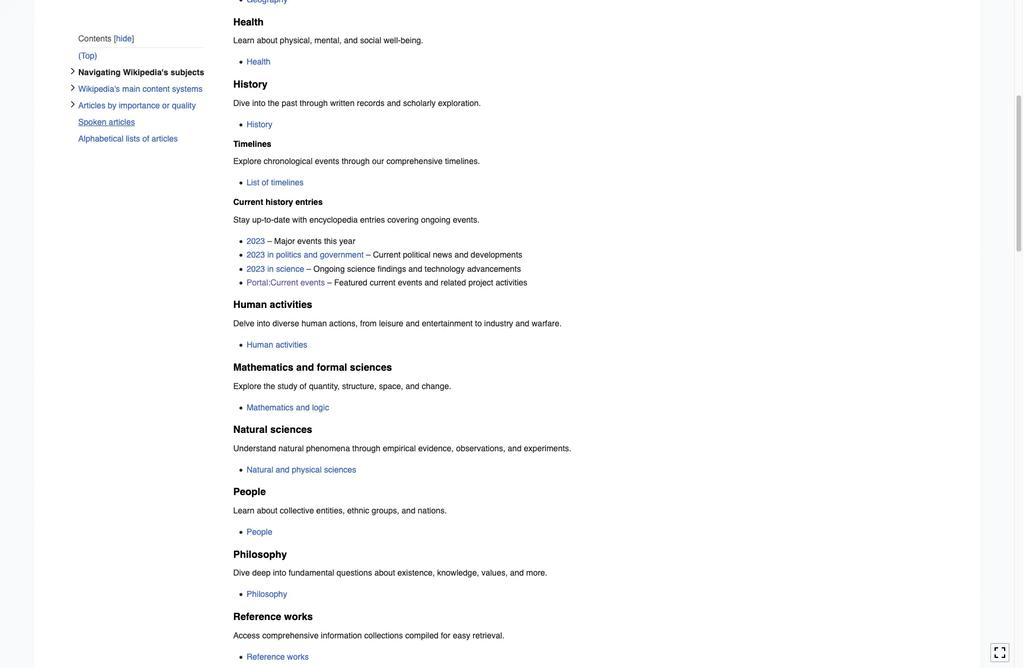 Task type: describe. For each thing, give the bounding box(es) containing it.
date
[[274, 215, 290, 225]]

physical,
[[280, 36, 312, 45]]

0 vertical spatial works
[[284, 611, 313, 623]]

reference works link
[[247, 653, 309, 662]]

politics
[[276, 250, 302, 260]]

major
[[274, 237, 295, 246]]

collective
[[280, 507, 314, 516]]

natural sciences
[[233, 424, 312, 436]]

change.
[[422, 382, 451, 391]]

findings
[[378, 264, 406, 274]]

industry
[[484, 319, 513, 329]]

1 vertical spatial entries
[[360, 215, 385, 225]]

events down findings
[[398, 278, 422, 288]]

and right leisure at the left top of the page
[[406, 319, 420, 329]]

and left logic
[[296, 403, 310, 412]]

advancements
[[467, 264, 521, 274]]

entertainment
[[422, 319, 473, 329]]

philosophy link
[[247, 590, 287, 600]]

alphabetical lists of articles link
[[78, 131, 204, 147]]

and down natural
[[276, 465, 290, 475]]

fullscreen image
[[994, 648, 1006, 660]]

spoken
[[78, 118, 106, 127]]

exploration.
[[438, 98, 481, 108]]

1 vertical spatial sciences
[[270, 424, 312, 436]]

1 vertical spatial works
[[287, 653, 309, 662]]

2 science from the left
[[347, 264, 375, 274]]

evidence,
[[418, 444, 454, 454]]

related
[[441, 278, 466, 288]]

main
[[122, 84, 140, 94]]

1 vertical spatial human activities
[[247, 341, 308, 350]]

wikipedia's main content systems link
[[78, 81, 204, 97]]

1 vertical spatial history
[[247, 120, 272, 129]]

knowledge,
[[437, 569, 479, 578]]

about for collective
[[257, 507, 278, 516]]

past
[[282, 98, 297, 108]]

phenomena
[[306, 444, 350, 454]]

explore for explore chronological events through our comprehensive timelines.
[[233, 157, 261, 166]]

information
[[321, 631, 362, 641]]

quality
[[172, 101, 196, 111]]

0 vertical spatial human activities
[[233, 299, 312, 311]]

natural for natural and physical sciences
[[247, 465, 273, 475]]

0 horizontal spatial comprehensive
[[262, 631, 319, 641]]

1 vertical spatial reference works
[[247, 653, 309, 662]]

learn about physical, mental, and social well-being.
[[233, 36, 423, 45]]

– right the 2023 link
[[267, 237, 272, 246]]

and down political
[[409, 264, 422, 274]]

and right news
[[455, 250, 469, 260]]

2 vertical spatial about
[[375, 569, 395, 578]]

delve into diverse human actions, from leisure and entertainment to industry and warfare.
[[233, 319, 562, 329]]

and right records on the top
[[387, 98, 401, 108]]

2 vertical spatial of
[[300, 382, 307, 391]]

systems
[[172, 84, 202, 94]]

1 vertical spatial health
[[247, 57, 271, 67]]

3 2023 from the top
[[247, 264, 265, 274]]

0 vertical spatial reference works
[[233, 611, 313, 623]]

learn for learn about physical, mental, and social well-being.
[[233, 36, 255, 45]]

current
[[370, 278, 396, 288]]

– down ongoing
[[327, 278, 332, 288]]

formal
[[317, 362, 347, 373]]

0 vertical spatial entries
[[296, 198, 323, 207]]

warfare.
[[532, 319, 562, 329]]

from
[[360, 319, 377, 329]]

learn for learn about collective entities, ethnic groups, and nations.
[[233, 507, 255, 516]]

0 vertical spatial wikipedia's
[[123, 68, 168, 77]]

navigating wikipedia's subjects link
[[78, 64, 212, 81]]

x small image for wikipedia's
[[69, 84, 76, 92]]

– right government
[[366, 250, 371, 260]]

explore the study of quantity, structure, space, and change.
[[233, 382, 451, 391]]

and right the space,
[[406, 382, 420, 391]]

2023 in science link
[[247, 264, 304, 274]]

spoken articles link
[[78, 114, 204, 131]]

1 vertical spatial wikipedia's
[[78, 84, 120, 94]]

dive for dive deep into fundamental questions about existence, knowledge, values, and more.
[[233, 569, 250, 578]]

portal:current events link
[[247, 278, 325, 288]]

being.
[[401, 36, 423, 45]]

timelines
[[233, 139, 272, 149]]

explore chronological events through our comprehensive timelines.
[[233, 157, 480, 166]]

stay
[[233, 215, 250, 225]]

explore for explore the study of quantity, structure, space, and change.
[[233, 382, 261, 391]]

leisure
[[379, 319, 404, 329]]

history link
[[247, 120, 272, 129]]

articles
[[78, 101, 105, 111]]

fundamental
[[289, 569, 334, 578]]

and down technology
[[425, 278, 439, 288]]

government
[[320, 250, 364, 260]]

technology
[[425, 264, 465, 274]]

0 vertical spatial reference
[[233, 611, 282, 623]]

x small image for navigating
[[69, 68, 76, 75]]

0 horizontal spatial articles
[[108, 118, 135, 127]]

encyclopedia
[[309, 215, 358, 225]]

political
[[403, 250, 431, 260]]

alphabetical
[[78, 134, 123, 144]]

deep
[[252, 569, 271, 578]]

our
[[372, 157, 384, 166]]

and up 'study'
[[296, 362, 314, 373]]

about for physical,
[[257, 36, 278, 45]]

2023 – major events this year 2023 in politics and government – current political news and developments 2023 in science – ongoing science findings and technology advancements portal:current events – featured current events and related project activities
[[247, 237, 528, 288]]

0 vertical spatial history
[[233, 78, 268, 90]]

0 vertical spatial current
[[233, 198, 263, 207]]

logic
[[312, 403, 329, 412]]

1 2023 from the top
[[247, 237, 265, 246]]

easy
[[453, 631, 471, 641]]

mathematics and formal sciences
[[233, 362, 392, 373]]

events.
[[453, 215, 480, 225]]

natural and physical sciences
[[247, 465, 356, 475]]

subjects
[[170, 68, 204, 77]]

featured
[[334, 278, 368, 288]]

mathematics and logic
[[247, 403, 329, 412]]

developments
[[471, 250, 523, 260]]

1 vertical spatial philosophy
[[247, 590, 287, 600]]

dive for dive into the past through written records and scholarly exploration.
[[233, 98, 250, 108]]

2 vertical spatial into
[[273, 569, 286, 578]]

portal:current
[[247, 278, 298, 288]]

through for events
[[342, 157, 370, 166]]

2023 link
[[247, 237, 265, 246]]

events up 2023 in politics and government "link"
[[297, 237, 322, 246]]

delve
[[233, 319, 255, 329]]



Task type: vqa. For each thing, say whether or not it's contained in the screenshot.
Meat
no



Task type: locate. For each thing, give the bounding box(es) containing it.
2 horizontal spatial of
[[300, 382, 307, 391]]

compiled
[[405, 631, 439, 641]]

diverse
[[273, 319, 299, 329]]

more.
[[526, 569, 548, 578]]

collections
[[364, 631, 403, 641]]

content
[[142, 84, 170, 94]]

mathematics down "human activities" link
[[233, 362, 294, 373]]

dive up history link
[[233, 98, 250, 108]]

history
[[266, 198, 293, 207]]

into up history link
[[252, 98, 266, 108]]

philosophy down deep
[[247, 590, 287, 600]]

2023 down the 2023 link
[[247, 250, 265, 260]]

1 horizontal spatial comprehensive
[[387, 157, 443, 166]]

human activities down portal:current at the left top of the page
[[233, 299, 312, 311]]

understand
[[233, 444, 276, 454]]

experiments.
[[524, 444, 572, 454]]

1 vertical spatial activities
[[270, 299, 312, 311]]

stay up-to-date with encyclopedia entries covering ongoing events.
[[233, 215, 480, 225]]

explore left 'study'
[[233, 382, 261, 391]]

the left 'study'
[[264, 382, 275, 391]]

activities inside 2023 – major events this year 2023 in politics and government – current political news and developments 2023 in science – ongoing science findings and technology advancements portal:current events – featured current events and related project activities
[[496, 278, 528, 288]]

existence,
[[398, 569, 435, 578]]

2023 in politics and government link
[[247, 250, 364, 260]]

health
[[233, 16, 264, 28], [247, 57, 271, 67]]

actions,
[[329, 319, 358, 329]]

1 horizontal spatial of
[[262, 178, 269, 188]]

(top)
[[78, 51, 97, 61]]

about right questions
[[375, 569, 395, 578]]

entries left covering
[[360, 215, 385, 225]]

spoken articles
[[78, 118, 135, 127]]

1 vertical spatial natural
[[247, 465, 273, 475]]

1 horizontal spatial science
[[347, 264, 375, 274]]

human up delve
[[233, 299, 267, 311]]

current
[[233, 198, 263, 207], [373, 250, 401, 260]]

natural
[[233, 424, 268, 436], [247, 465, 273, 475]]

through left our
[[342, 157, 370, 166]]

reference
[[233, 611, 282, 623], [247, 653, 285, 662]]

retrieval.
[[473, 631, 505, 641]]

0 vertical spatial mathematics
[[233, 362, 294, 373]]

well-
[[384, 36, 401, 45]]

ongoing
[[421, 215, 451, 225]]

1 vertical spatial of
[[262, 178, 269, 188]]

timelines.
[[445, 157, 480, 166]]

1 vertical spatial comprehensive
[[262, 631, 319, 641]]

works
[[284, 611, 313, 623], [287, 653, 309, 662]]

2 learn from the top
[[233, 507, 255, 516]]

natural down understand
[[247, 465, 273, 475]]

2 vertical spatial activities
[[276, 341, 308, 350]]

science up featured
[[347, 264, 375, 274]]

1 in from the top
[[267, 250, 274, 260]]

nations.
[[418, 507, 447, 516]]

mathematics up natural sciences in the left bottom of the page
[[247, 403, 294, 412]]

2023 down up-
[[247, 237, 265, 246]]

and right industry
[[516, 319, 530, 329]]

0 horizontal spatial wikipedia's
[[78, 84, 120, 94]]

and left social
[[344, 36, 358, 45]]

activities
[[496, 278, 528, 288], [270, 299, 312, 311], [276, 341, 308, 350]]

hide button
[[114, 34, 134, 43]]

the left past
[[268, 98, 280, 108]]

into right deep
[[273, 569, 286, 578]]

dive deep into fundamental questions about existence, knowledge, values, and more.
[[233, 569, 548, 578]]

access
[[233, 631, 260, 641]]

activities down diverse
[[276, 341, 308, 350]]

learn up health link
[[233, 36, 255, 45]]

reference works down access
[[247, 653, 309, 662]]

history down health link
[[233, 78, 268, 90]]

year
[[339, 237, 356, 246]]

into right delve
[[257, 319, 270, 329]]

1 horizontal spatial current
[[373, 250, 401, 260]]

current inside 2023 – major events this year 2023 in politics and government – current political news and developments 2023 in science – ongoing science findings and technology advancements portal:current events – featured current events and related project activities
[[373, 250, 401, 260]]

0 vertical spatial philosophy
[[233, 549, 287, 561]]

and left more. at the bottom right of page
[[510, 569, 524, 578]]

reference up access
[[233, 611, 282, 623]]

people up people link
[[233, 486, 266, 498]]

0 vertical spatial human
[[233, 299, 267, 311]]

2 2023 from the top
[[247, 250, 265, 260]]

wikipedia's down navigating
[[78, 84, 120, 94]]

through for phenomena
[[352, 444, 381, 454]]

contents
[[78, 34, 111, 43]]

1 vertical spatial 2023
[[247, 250, 265, 260]]

0 horizontal spatial of
[[142, 134, 149, 144]]

about up health link
[[257, 36, 278, 45]]

alphabetical lists of articles
[[78, 134, 178, 144]]

1 horizontal spatial articles
[[151, 134, 178, 144]]

1 learn from the top
[[233, 36, 255, 45]]

mathematics for mathematics and formal sciences
[[233, 362, 294, 373]]

quantity,
[[309, 382, 340, 391]]

sciences for formal
[[350, 362, 392, 373]]

physical
[[292, 465, 322, 475]]

2 vertical spatial sciences
[[324, 465, 356, 475]]

for
[[441, 631, 451, 641]]

scholarly
[[403, 98, 436, 108]]

1 horizontal spatial wikipedia's
[[123, 68, 168, 77]]

1 vertical spatial in
[[267, 264, 274, 274]]

2023
[[247, 237, 265, 246], [247, 250, 265, 260], [247, 264, 265, 274]]

1 vertical spatial reference
[[247, 653, 285, 662]]

0 vertical spatial learn
[[233, 36, 255, 45]]

human activities down diverse
[[247, 341, 308, 350]]

navigating
[[78, 68, 120, 77]]

importance
[[119, 101, 160, 111]]

reference works down philosophy link
[[233, 611, 313, 623]]

current up findings
[[373, 250, 401, 260]]

0 vertical spatial articles
[[108, 118, 135, 127]]

0 vertical spatial dive
[[233, 98, 250, 108]]

– down 2023 in politics and government "link"
[[307, 264, 311, 274]]

timelines
[[271, 178, 304, 188]]

study
[[278, 382, 297, 391]]

or
[[162, 101, 169, 111]]

of inside alphabetical lists of articles link
[[142, 134, 149, 144]]

0 vertical spatial sciences
[[350, 362, 392, 373]]

into for delve
[[257, 319, 270, 329]]

1 x small image from the top
[[69, 68, 76, 75]]

0 vertical spatial x small image
[[69, 68, 76, 75]]

articles
[[108, 118, 135, 127], [151, 134, 178, 144]]

activities up diverse
[[270, 299, 312, 311]]

1 vertical spatial human
[[247, 341, 273, 350]]

space,
[[379, 382, 403, 391]]

0 horizontal spatial science
[[276, 264, 304, 274]]

philosophy up deep
[[233, 549, 287, 561]]

0 vertical spatial about
[[257, 36, 278, 45]]

records
[[357, 98, 385, 108]]

groups,
[[372, 507, 399, 516]]

entries up the with
[[296, 198, 323, 207]]

learn about collective entities, ethnic groups, and nations.
[[233, 507, 447, 516]]

sciences for physical
[[324, 465, 356, 475]]

comprehensive up reference works link on the left bottom
[[262, 631, 319, 641]]

structure,
[[342, 382, 377, 391]]

0 horizontal spatial current
[[233, 198, 263, 207]]

in up portal:current at the left top of the page
[[267, 264, 274, 274]]

navigating wikipedia's subjects
[[78, 68, 204, 77]]

covering
[[387, 215, 419, 225]]

observations,
[[456, 444, 506, 454]]

0 vertical spatial natural
[[233, 424, 268, 436]]

sciences down "phenomena"
[[324, 465, 356, 475]]

dive left deep
[[233, 569, 250, 578]]

1 vertical spatial learn
[[233, 507, 255, 516]]

project
[[469, 278, 494, 288]]

questions
[[337, 569, 372, 578]]

social
[[360, 36, 382, 45]]

articles down "spoken articles" link
[[151, 134, 178, 144]]

the
[[268, 98, 280, 108], [264, 382, 275, 391]]

human down delve
[[247, 341, 273, 350]]

mathematics for mathematics and logic
[[247, 403, 294, 412]]

list
[[247, 178, 260, 188]]

0 vertical spatial people
[[233, 486, 266, 498]]

articles up alphabetical lists of articles
[[108, 118, 135, 127]]

mental,
[[315, 36, 342, 45]]

science down the politics
[[276, 264, 304, 274]]

1 vertical spatial the
[[264, 382, 275, 391]]

0 vertical spatial activities
[[496, 278, 528, 288]]

x small image left navigating
[[69, 68, 76, 75]]

1 vertical spatial current
[[373, 250, 401, 260]]

0 vertical spatial explore
[[233, 157, 261, 166]]

in up 2023 in science link
[[267, 250, 274, 260]]

access comprehensive information collections compiled for easy retrieval.
[[233, 631, 505, 641]]

of
[[142, 134, 149, 144], [262, 178, 269, 188], [300, 382, 307, 391]]

0 vertical spatial the
[[268, 98, 280, 108]]

1 vertical spatial explore
[[233, 382, 261, 391]]

(top) link
[[78, 48, 204, 64]]

0 vertical spatial of
[[142, 134, 149, 144]]

history up timelines
[[247, 120, 272, 129]]

activities down advancements
[[496, 278, 528, 288]]

1 vertical spatial into
[[257, 319, 270, 329]]

1 vertical spatial dive
[[233, 569, 250, 578]]

x small image
[[69, 101, 76, 108]]

current up the stay
[[233, 198, 263, 207]]

of right lists
[[142, 134, 149, 144]]

natural for natural sciences
[[233, 424, 268, 436]]

list of timelines
[[247, 178, 304, 188]]

people link
[[247, 528, 272, 537]]

comprehensive right our
[[387, 157, 443, 166]]

into for dive
[[252, 98, 266, 108]]

0 vertical spatial health
[[233, 16, 264, 28]]

ethnic
[[347, 507, 370, 516]]

list of timelines link
[[247, 178, 304, 188]]

sciences up natural
[[270, 424, 312, 436]]

current history entries
[[233, 198, 323, 207]]

health link
[[247, 57, 271, 67]]

and right the politics
[[304, 250, 318, 260]]

through right past
[[300, 98, 328, 108]]

explore
[[233, 157, 261, 166], [233, 382, 261, 391]]

explore down timelines
[[233, 157, 261, 166]]

1 science from the left
[[276, 264, 304, 274]]

1 vertical spatial mathematics
[[247, 403, 294, 412]]

0 vertical spatial in
[[267, 250, 274, 260]]

by
[[108, 101, 116, 111]]

values,
[[482, 569, 508, 578]]

human
[[233, 299, 267, 311], [247, 341, 273, 350]]

natural up understand
[[233, 424, 268, 436]]

1 horizontal spatial entries
[[360, 215, 385, 225]]

sciences up structure,
[[350, 362, 392, 373]]

and right groups,
[[402, 507, 416, 516]]

2 x small image from the top
[[69, 84, 76, 92]]

0 horizontal spatial entries
[[296, 198, 323, 207]]

and left experiments.
[[508, 444, 522, 454]]

2 vertical spatial through
[[352, 444, 381, 454]]

2 in from the top
[[267, 264, 274, 274]]

0 vertical spatial through
[[300, 98, 328, 108]]

1 vertical spatial articles
[[151, 134, 178, 144]]

2 dive from the top
[[233, 569, 250, 578]]

events right chronological
[[315, 157, 339, 166]]

learn up people link
[[233, 507, 255, 516]]

through left empirical
[[352, 444, 381, 454]]

1 vertical spatial through
[[342, 157, 370, 166]]

articles by importance or quality link
[[78, 97, 204, 114]]

x small image
[[69, 68, 76, 75], [69, 84, 76, 92]]

reference down access
[[247, 653, 285, 662]]

0 vertical spatial 2023
[[247, 237, 265, 246]]

events down ongoing
[[301, 278, 325, 288]]

up-
[[252, 215, 264, 225]]

0 vertical spatial comprehensive
[[387, 157, 443, 166]]

ongoing
[[314, 264, 345, 274]]

events
[[315, 157, 339, 166], [297, 237, 322, 246], [301, 278, 325, 288], [398, 278, 422, 288]]

of right list on the top left of the page
[[262, 178, 269, 188]]

x small image up x small icon
[[69, 84, 76, 92]]

wikipedia's down (top) "link"
[[123, 68, 168, 77]]

1 vertical spatial x small image
[[69, 84, 76, 92]]

1 explore from the top
[[233, 157, 261, 166]]

1 dive from the top
[[233, 98, 250, 108]]

about up people link
[[257, 507, 278, 516]]

understand natural phenomena through empirical evidence, observations, and experiments.
[[233, 444, 572, 454]]

human activities link
[[247, 341, 308, 350]]

2023 up portal:current at the left top of the page
[[247, 264, 265, 274]]

2 vertical spatial 2023
[[247, 264, 265, 274]]

1 vertical spatial about
[[257, 507, 278, 516]]

2 explore from the top
[[233, 382, 261, 391]]

people up deep
[[247, 528, 272, 537]]

1 vertical spatial people
[[247, 528, 272, 537]]

0 vertical spatial into
[[252, 98, 266, 108]]

of right 'study'
[[300, 382, 307, 391]]

sciences
[[350, 362, 392, 373], [270, 424, 312, 436], [324, 465, 356, 475]]



